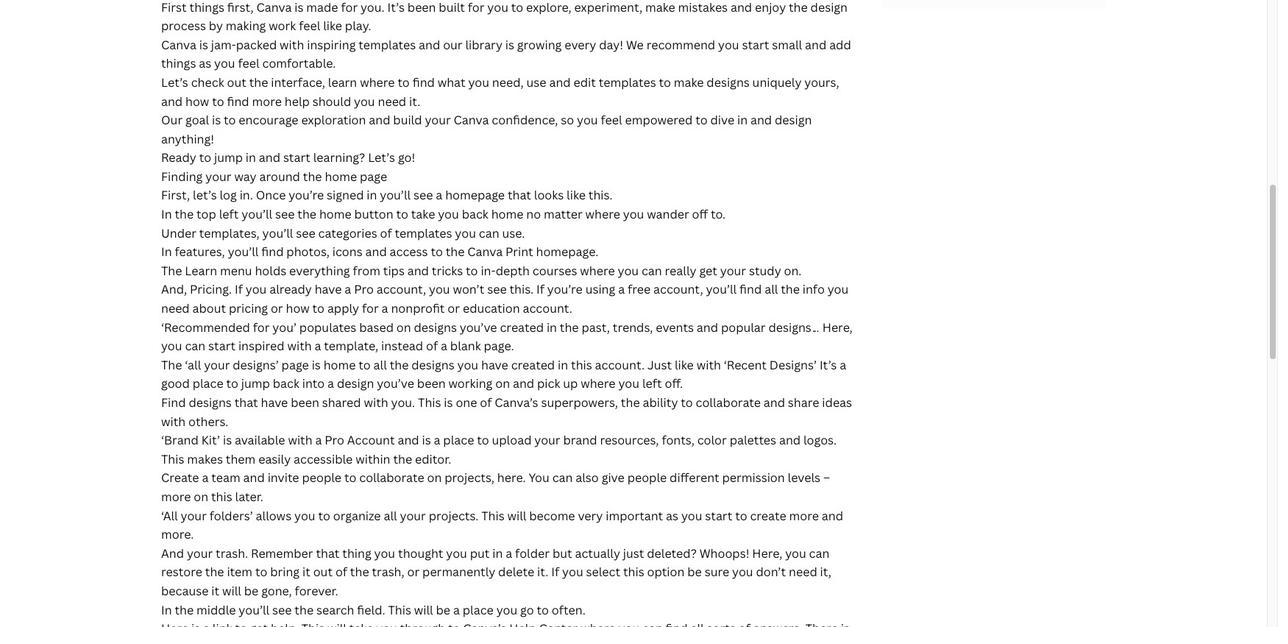 Task type: describe. For each thing, give the bounding box(es) containing it.
and left the our
[[419, 37, 440, 53]]

1 people from the left
[[302, 470, 342, 486]]

1 vertical spatial out
[[313, 564, 333, 580]]

you down homepage
[[455, 225, 476, 241]]

brand
[[563, 432, 597, 448]]

events
[[656, 319, 694, 335]]

2 in from the top
[[161, 244, 172, 260]]

to down designs'
[[226, 376, 238, 392]]

a up editor.
[[434, 432, 440, 448]]

check
[[191, 74, 224, 90]]

bring
[[270, 564, 300, 580]]

team
[[211, 470, 240, 486]]

for up based
[[362, 300, 379, 317]]

1 horizontal spatial if
[[537, 281, 545, 298]]

to down the 'check'
[[212, 93, 224, 109]]

0 vertical spatial this.
[[589, 187, 613, 203]]

0 vertical spatial here,
[[823, 319, 853, 335]]

2 horizontal spatial more
[[789, 508, 819, 524]]

0 horizontal spatial as
[[199, 55, 211, 72]]

'all
[[161, 508, 178, 524]]

0 vertical spatial it.
[[409, 93, 421, 109]]

2 account, from the left
[[654, 281, 703, 298]]

0 horizontal spatial it's
[[388, 0, 405, 15]]

2 horizontal spatial feel
[[601, 112, 622, 128]]

find
[[161, 394, 186, 411]]

small
[[772, 37, 802, 53]]

see down once
[[275, 206, 295, 222]]

ready
[[161, 150, 196, 166]]

and up from
[[365, 244, 387, 260]]

and up around
[[259, 150, 280, 166]]

learn
[[328, 74, 357, 90]]

the up tricks
[[446, 244, 465, 260]]

and down – on the right bottom
[[822, 508, 843, 524]]

0 horizontal spatial be
[[244, 583, 259, 599]]

logos.
[[804, 432, 837, 448]]

see up photos, at the left
[[296, 225, 316, 241]]

you'll down gone,
[[239, 602, 270, 618]]

and right dive
[[751, 112, 772, 128]]

0 horizontal spatial have
[[261, 394, 288, 411]]

1 vertical spatial it's
[[820, 357, 837, 373]]

interface,
[[271, 74, 325, 90]]

pricing.
[[190, 281, 232, 298]]

making
[[226, 18, 266, 34]]

1 horizontal spatial this
[[571, 357, 592, 373]]

icons
[[332, 244, 363, 260]]

process
[[161, 18, 206, 34]]

1 vertical spatial it
[[211, 583, 219, 599]]

apply
[[327, 300, 359, 317]]

in right dive
[[737, 112, 748, 128]]

a up apply
[[345, 281, 351, 298]]

1 vertical spatial this
[[211, 489, 232, 505]]

0 vertical spatial make
[[645, 0, 675, 15]]

can up it,
[[809, 545, 830, 561]]

of down button
[[380, 225, 392, 241]]

option
[[647, 564, 685, 580]]

1 vertical spatial left
[[642, 376, 662, 392]]

is left 'jam-'
[[199, 37, 208, 53]]

you down learn
[[354, 93, 375, 109]]

pick
[[537, 376, 560, 392]]

0 vertical spatial you're
[[289, 187, 324, 203]]

built
[[439, 0, 465, 15]]

you left wander
[[623, 206, 644, 222]]

can left use.
[[479, 225, 499, 241]]

0 vertical spatial all
[[765, 281, 778, 298]]

2 horizontal spatial like
[[675, 357, 694, 373]]

2 vertical spatial place
[[463, 602, 494, 618]]

the down thing
[[350, 564, 369, 580]]

often.
[[552, 602, 586, 618]]

them
[[226, 451, 256, 467]]

become
[[529, 508, 575, 524]]

you up good
[[161, 338, 182, 354]]

to left organize
[[318, 508, 330, 524]]

edit
[[574, 74, 596, 90]]

you'll up photos, at the left
[[262, 225, 293, 241]]

the down forever.
[[295, 602, 314, 618]]

a up accessible
[[315, 432, 322, 448]]

0 vertical spatial collaborate
[[696, 394, 761, 411]]

1 horizontal spatial need
[[378, 93, 406, 109]]

signed
[[327, 187, 364, 203]]

middle
[[197, 602, 236, 618]]

this right projects.
[[482, 508, 505, 524]]

0 horizontal spatial page
[[282, 357, 309, 373]]

from
[[353, 263, 380, 279]]

you up permanently
[[446, 545, 467, 561]]

to right go at the bottom
[[537, 602, 549, 618]]

1 horizontal spatial have
[[315, 281, 342, 298]]

account
[[347, 432, 395, 448]]

take
[[411, 206, 435, 222]]

3 in from the top
[[161, 602, 172, 618]]

matter
[[544, 206, 583, 222]]

1 account, from the left
[[377, 281, 426, 298]]

share
[[788, 394, 820, 411]]

see down gone,
[[272, 602, 292, 618]]

important
[[606, 508, 663, 524]]

0 horizontal spatial like
[[323, 18, 342, 34]]

jam-
[[211, 37, 236, 53]]

blank
[[450, 338, 481, 354]]

on down the create
[[194, 489, 208, 505]]

1 vertical spatial place
[[443, 432, 474, 448]]

to up tricks
[[431, 244, 443, 260]]

you down tricks
[[429, 281, 450, 298]]

1 vertical spatial this.
[[510, 281, 534, 298]]

search
[[316, 602, 354, 618]]

where up using
[[580, 263, 615, 279]]

0 vertical spatial that
[[508, 187, 531, 203]]

can right you
[[552, 470, 573, 486]]

also
[[576, 470, 599, 486]]

with down 'you''
[[287, 338, 312, 354]]

designs…
[[769, 319, 820, 335]]

0 vertical spatial left
[[219, 206, 239, 222]]

easily
[[258, 451, 291, 467]]

2 horizontal spatial have
[[481, 357, 508, 373]]

0 vertical spatial templates
[[359, 37, 416, 53]]

kit'
[[201, 432, 220, 448]]

1 horizontal spatial it.
[[537, 564, 549, 580]]

for right built
[[468, 0, 485, 15]]

on up canva's
[[496, 376, 510, 392]]

1 vertical spatial templates
[[599, 74, 656, 90]]

can up "free"
[[642, 263, 662, 279]]

play.
[[345, 18, 371, 34]]

find up "encourage"
[[227, 93, 249, 109]]

0 horizontal spatial you've
[[377, 376, 414, 392]]

and up canva's
[[513, 376, 534, 392]]

where up "superpowers,"
[[581, 376, 616, 392]]

and right events on the bottom
[[697, 319, 718, 335]]

deleted?
[[647, 545, 697, 561]]

should
[[313, 93, 351, 109]]

to left dive
[[696, 112, 708, 128]]

2 horizontal spatial if
[[551, 564, 560, 580]]

2 vertical spatial that
[[316, 545, 340, 561]]

a left homepage
[[436, 187, 443, 203]]

1 vertical spatial that
[[235, 394, 258, 411]]

into
[[302, 376, 325, 392]]

yours,
[[805, 74, 839, 90]]

1 vertical spatial as
[[666, 508, 679, 524]]

0 vertical spatial more
[[252, 93, 282, 109]]

canva's
[[495, 394, 538, 411]]

is right kit'
[[223, 432, 232, 448]]

0 horizontal spatial back
[[273, 376, 299, 392]]

first
[[161, 0, 187, 15]]

for up play. at the top of the page
[[341, 0, 358, 15]]

1 vertical spatial how
[[286, 300, 310, 317]]

using
[[586, 281, 616, 298]]

to down template,
[[359, 357, 371, 373]]

shared
[[322, 394, 361, 411]]

0 vertical spatial will
[[507, 508, 527, 524]]

in-
[[481, 263, 496, 279]]

in left past,
[[547, 319, 557, 335]]

0 vertical spatial design
[[811, 0, 848, 15]]

to left the take
[[396, 206, 408, 222]]

fonts,
[[662, 432, 695, 448]]

canva up work
[[257, 0, 292, 15]]

2 the from the top
[[161, 357, 182, 373]]

a left "free"
[[618, 281, 625, 298]]

folder
[[515, 545, 550, 561]]

is left made
[[295, 0, 304, 15]]

1 horizontal spatial page
[[360, 168, 387, 185]]

print
[[506, 244, 533, 260]]

the right within
[[393, 451, 412, 467]]

2 horizontal spatial or
[[448, 300, 460, 317]]

in right the put
[[493, 545, 503, 561]]

2 vertical spatial need
[[789, 564, 818, 580]]

goal
[[185, 112, 209, 128]]

let's
[[193, 187, 217, 203]]

0 vertical spatial created
[[500, 319, 544, 335]]

is left one
[[444, 394, 453, 411]]

to left the "create"
[[735, 508, 747, 524]]

0 vertical spatial it
[[302, 564, 310, 580]]

the right around
[[303, 168, 322, 185]]

the down the because
[[175, 602, 194, 618]]

the up photos, at the left
[[298, 206, 317, 222]]

start left small
[[742, 37, 769, 53]]

library
[[465, 37, 503, 53]]

looks
[[534, 187, 564, 203]]

mistakes
[[678, 0, 728, 15]]

0 horizontal spatial or
[[271, 300, 283, 317]]

a down makes
[[202, 470, 209, 486]]

everything
[[289, 263, 350, 279]]

to down within
[[344, 470, 357, 486]]

1 vertical spatial here,
[[752, 545, 783, 561]]

free
[[628, 281, 651, 298]]

color
[[697, 432, 727, 448]]

home down 'signed'
[[319, 206, 352, 222]]

trash.
[[216, 545, 248, 561]]

first,
[[227, 0, 254, 15]]

1 vertical spatial like
[[567, 187, 586, 203]]

2 vertical spatial templates
[[395, 225, 452, 241]]

create
[[750, 508, 787, 524]]

up
[[563, 376, 578, 392]]

you'll up button
[[380, 187, 411, 203]]

way
[[234, 168, 257, 185]]

no
[[526, 206, 541, 222]]

1 vertical spatial things
[[161, 55, 196, 72]]

1 horizontal spatial or
[[407, 564, 420, 580]]

to up empowered
[[659, 74, 671, 90]]

is up editor.
[[422, 432, 431, 448]]

0 vertical spatial pro
[[354, 281, 374, 298]]

1 vertical spatial you.
[[391, 394, 415, 411]]

access
[[390, 244, 428, 260]]

2 vertical spatial this
[[623, 564, 644, 580]]

nonprofit
[[391, 300, 445, 317]]

for up inspired
[[253, 319, 270, 335]]

superpowers,
[[541, 394, 618, 411]]

0 vertical spatial things
[[190, 0, 224, 15]]

create
[[161, 470, 199, 486]]

is right "goal"
[[212, 112, 221, 128]]

the up under at left top
[[175, 206, 194, 222]]

with left 'recent
[[697, 357, 721, 373]]

the right enjoy
[[789, 0, 808, 15]]

with up comfortable.
[[280, 37, 304, 53]]

the down on.
[[781, 281, 800, 298]]

2 people from the left
[[628, 470, 667, 486]]

the left 'item'
[[205, 564, 224, 580]]

of right one
[[480, 394, 492, 411]]

very
[[578, 508, 603, 524]]

editor.
[[415, 451, 451, 467]]

1 horizontal spatial back
[[462, 206, 489, 222]]

remember
[[251, 545, 313, 561]]

and left add
[[805, 37, 827, 53]]

to left upload
[[477, 432, 489, 448]]

don't
[[756, 564, 786, 580]]

comfortable.
[[262, 55, 336, 72]]

to up build
[[398, 74, 410, 90]]

1 vertical spatial design
[[775, 112, 812, 128]]

you right info
[[828, 281, 849, 298]]

you'll down get
[[706, 281, 737, 298]]

0 horizontal spatial you.
[[361, 0, 385, 15]]

about
[[192, 300, 226, 317]]



Task type: vqa. For each thing, say whether or not it's contained in the screenshot.
topmost will
yes



Task type: locate. For each thing, give the bounding box(es) containing it.
you down blank
[[457, 357, 478, 373]]

or down won't
[[448, 300, 460, 317]]

you've
[[460, 319, 497, 335], [377, 376, 414, 392]]

you'll down the in.
[[242, 206, 272, 222]]

2 horizontal spatial will
[[507, 508, 527, 524]]

1 vertical spatial be
[[244, 583, 259, 599]]

you up "free"
[[618, 263, 639, 279]]

see up the take
[[414, 187, 433, 203]]

0 horizontal spatial collaborate
[[359, 470, 424, 486]]

get
[[700, 263, 718, 279]]

forever.
[[295, 583, 338, 599]]

home down template,
[[324, 357, 356, 373]]

1 horizontal spatial you're
[[547, 281, 583, 298]]

page up 'signed'
[[360, 168, 387, 185]]

page.
[[484, 338, 514, 354]]

1 vertical spatial account.
[[595, 357, 645, 373]]

0 horizontal spatial account.
[[523, 300, 573, 317]]

start up around
[[283, 150, 311, 166]]

here,
[[823, 319, 853, 335], [752, 545, 783, 561]]

2 vertical spatial be
[[436, 602, 450, 618]]

1 the from the top
[[161, 263, 182, 279]]

out
[[227, 74, 246, 90], [313, 564, 333, 580]]

wander
[[647, 206, 689, 222]]

because
[[161, 583, 209, 599]]

been down into
[[291, 394, 319, 411]]

canva up in- on the left top of the page
[[468, 244, 503, 260]]

in up up
[[558, 357, 568, 373]]

you down the different
[[681, 508, 702, 524]]

2 vertical spatial more
[[789, 508, 819, 524]]

you up library
[[487, 0, 509, 15]]

designs up others.
[[189, 394, 232, 411]]

2 vertical spatial been
[[291, 394, 319, 411]]

so
[[561, 112, 574, 128]]

day!
[[599, 37, 623, 53]]

info
[[803, 281, 825, 298]]

0 horizontal spatial how
[[186, 93, 209, 109]]

as up deleted?
[[666, 508, 679, 524]]

levels
[[788, 470, 821, 486]]

projects.
[[429, 508, 479, 524]]

you'll
[[380, 187, 411, 203], [242, 206, 272, 222], [262, 225, 293, 241], [228, 244, 259, 260], [706, 281, 737, 298], [239, 602, 270, 618]]

0 vertical spatial this
[[571, 357, 592, 373]]

to left in- on the left top of the page
[[466, 263, 478, 279]]

you down 'jam-'
[[214, 55, 235, 72]]

in
[[737, 112, 748, 128], [246, 150, 256, 166], [367, 187, 377, 203], [547, 319, 557, 335], [558, 357, 568, 373], [493, 545, 503, 561]]

finding
[[161, 168, 203, 185]]

2 horizontal spatial that
[[508, 187, 531, 203]]

0 vertical spatial how
[[186, 93, 209, 109]]

you
[[529, 470, 550, 486]]

the down packed
[[249, 74, 268, 90]]

0 horizontal spatial that
[[235, 394, 258, 411]]

left up templates,
[[219, 206, 239, 222]]

1 vertical spatial created
[[511, 357, 555, 373]]

the up and,
[[161, 263, 182, 279]]

it's left built
[[388, 0, 405, 15]]

1 vertical spatial pro
[[325, 432, 344, 448]]

templates down the take
[[395, 225, 452, 241]]

inspiring
[[307, 37, 356, 53]]

1 vertical spatial back
[[273, 376, 299, 392]]

more up "encourage"
[[252, 93, 282, 109]]

1 horizontal spatial it's
[[820, 357, 837, 373]]

1 horizontal spatial here,
[[823, 319, 853, 335]]

more.
[[161, 526, 194, 543]]

item
[[227, 564, 252, 580]]

1 vertical spatial collaborate
[[359, 470, 424, 486]]

1 horizontal spatial collaborate
[[696, 394, 761, 411]]

0 vertical spatial need
[[378, 93, 406, 109]]

holds
[[255, 263, 286, 279]]

enjoy
[[755, 0, 786, 15]]

empowered
[[625, 112, 693, 128]]

been left built
[[408, 0, 436, 15]]

it up the middle
[[211, 583, 219, 599]]

you right the take
[[438, 206, 459, 222]]

trash,
[[372, 564, 405, 580]]

you'
[[273, 319, 297, 335]]

and left build
[[369, 112, 390, 128]]

put
[[470, 545, 490, 561]]

of right "instead"
[[426, 338, 438, 354]]

1 vertical spatial need
[[161, 300, 190, 317]]

2 vertical spatial in
[[161, 602, 172, 618]]

the
[[161, 263, 182, 279], [161, 357, 182, 373]]

0 vertical spatial place
[[193, 376, 224, 392]]

place
[[193, 376, 224, 392], [443, 432, 474, 448], [463, 602, 494, 618]]

1 horizontal spatial it
[[302, 564, 310, 580]]

designs down "instead"
[[412, 357, 455, 373]]

accessible
[[294, 451, 353, 467]]

homepage
[[445, 187, 505, 203]]

canva down "process"
[[161, 37, 196, 53]]

0 horizontal spatial account,
[[377, 281, 426, 298]]

1 horizontal spatial pro
[[354, 281, 374, 298]]

features,
[[175, 244, 225, 260]]

0 horizontal spatial more
[[161, 489, 191, 505]]

0 vertical spatial the
[[161, 263, 182, 279]]

help
[[285, 93, 310, 109]]

0 horizontal spatial pro
[[325, 432, 344, 448]]

on.
[[784, 263, 802, 279]]

0 vertical spatial let's
[[161, 74, 188, 90]]

0 horizontal spatial here,
[[752, 545, 783, 561]]

1 vertical spatial feel
[[238, 55, 260, 72]]

you left off. on the bottom of page
[[619, 376, 640, 392]]

page up into
[[282, 357, 309, 373]]

2 vertical spatial all
[[384, 508, 397, 524]]

that down designs'
[[235, 394, 258, 411]]

0 horizontal spatial out
[[227, 74, 246, 90]]

different
[[670, 470, 720, 486]]

0 vertical spatial you've
[[460, 319, 497, 335]]

0 vertical spatial as
[[199, 55, 211, 72]]

that up no
[[508, 187, 531, 203]]

a up based
[[382, 300, 388, 317]]

ideas
[[822, 394, 852, 411]]

on up "instead"
[[397, 319, 411, 335]]

explore,
[[526, 0, 572, 15]]

more
[[252, 93, 282, 109], [161, 489, 191, 505], [789, 508, 819, 524]]

2 horizontal spatial need
[[789, 564, 818, 580]]

have down "page."
[[481, 357, 508, 373]]

left down just
[[642, 376, 662, 392]]

in.
[[240, 187, 253, 203]]

'all
[[185, 357, 201, 373]]

see
[[414, 187, 433, 203], [275, 206, 295, 222], [296, 225, 316, 241], [487, 281, 507, 298], [272, 602, 292, 618]]

palettes
[[730, 432, 777, 448]]

let's left go!
[[368, 150, 395, 166]]

and left enjoy
[[731, 0, 752, 15]]

0 horizontal spatial people
[[302, 470, 342, 486]]

with right shared
[[364, 394, 388, 411]]

you. up play. at the top of the page
[[361, 0, 385, 15]]

'recommended
[[161, 319, 250, 335]]

out up forever.
[[313, 564, 333, 580]]

every
[[565, 37, 596, 53]]

0 vertical spatial be
[[688, 564, 702, 580]]

0 vertical spatial back
[[462, 206, 489, 222]]

1 vertical spatial more
[[161, 489, 191, 505]]

1 horizontal spatial account.
[[595, 357, 645, 373]]

1 horizontal spatial you've
[[460, 319, 497, 335]]

of
[[380, 225, 392, 241], [426, 338, 438, 354], [480, 394, 492, 411], [336, 564, 347, 580]]

select
[[586, 564, 621, 580]]

our
[[161, 112, 183, 128]]

study
[[749, 263, 781, 279]]

–
[[824, 470, 830, 486]]

anything!
[[161, 131, 214, 147]]

to down off. on the bottom of page
[[681, 394, 693, 411]]

see up education
[[487, 281, 507, 298]]

permanently
[[423, 564, 496, 580]]

be down permanently
[[436, 602, 450, 618]]

1 vertical spatial jump
[[241, 376, 270, 392]]

to
[[511, 0, 523, 15], [398, 74, 410, 90], [659, 74, 671, 90], [212, 93, 224, 109], [224, 112, 236, 128], [696, 112, 708, 128], [199, 150, 211, 166], [396, 206, 408, 222], [431, 244, 443, 260], [466, 263, 478, 279], [313, 300, 325, 317], [359, 357, 371, 373], [226, 376, 238, 392], [681, 394, 693, 411], [477, 432, 489, 448], [344, 470, 357, 486], [318, 508, 330, 524], [735, 508, 747, 524], [255, 564, 267, 580], [537, 602, 549, 618]]

0 vertical spatial in
[[161, 206, 172, 222]]

all right organize
[[384, 508, 397, 524]]

2 vertical spatial feel
[[601, 112, 622, 128]]

under
[[161, 225, 196, 241]]

created
[[500, 319, 544, 335], [511, 357, 555, 373]]

you right allows
[[294, 508, 315, 524]]

find down study
[[740, 281, 762, 298]]

0 vertical spatial out
[[227, 74, 246, 90]]

to down anything!
[[199, 150, 211, 166]]

0 vertical spatial page
[[360, 168, 387, 185]]

1 horizontal spatial you.
[[391, 394, 415, 411]]

1 horizontal spatial out
[[313, 564, 333, 580]]

1 horizontal spatial feel
[[299, 18, 320, 34]]

account, down the really
[[654, 281, 703, 298]]

and up later.
[[243, 470, 265, 486]]

canva
[[257, 0, 292, 15], [161, 37, 196, 53], [454, 112, 489, 128], [468, 244, 503, 260]]

this down 'brand
[[161, 451, 184, 467]]

0 vertical spatial jump
[[214, 150, 243, 166]]

we
[[626, 37, 644, 53]]

all down study
[[765, 281, 778, 298]]

1 horizontal spatial be
[[436, 602, 450, 618]]

to right 'item'
[[255, 564, 267, 580]]

permission
[[722, 470, 785, 486]]

instead
[[381, 338, 423, 354]]

you'll up menu
[[228, 244, 259, 260]]

0 horizontal spatial it.
[[409, 93, 421, 109]]

will down permanently
[[414, 602, 433, 618]]

designs up dive
[[707, 74, 750, 90]]

packed
[[236, 37, 277, 53]]

made
[[306, 0, 338, 15]]

this right field. at the left bottom of page
[[388, 602, 411, 618]]

if down 'but'
[[551, 564, 560, 580]]

0 vertical spatial been
[[408, 0, 436, 15]]

place down permanently
[[463, 602, 494, 618]]

you're
[[289, 187, 324, 203], [547, 281, 583, 298]]

you down 'but'
[[562, 564, 583, 580]]

working
[[449, 376, 493, 392]]

in
[[161, 206, 172, 222], [161, 244, 172, 260], [161, 602, 172, 618]]

won't
[[453, 281, 485, 298]]

a right into
[[328, 376, 334, 392]]

exploration
[[301, 112, 366, 128]]

you.
[[361, 0, 385, 15], [391, 394, 415, 411]]

make down the recommend
[[674, 74, 704, 90]]

here, right designs… on the right of page
[[823, 319, 853, 335]]

the left ability
[[621, 394, 640, 411]]

1 vertical spatial make
[[674, 74, 704, 90]]

around
[[259, 168, 300, 185]]

good
[[161, 376, 190, 392]]

you
[[487, 0, 509, 15], [718, 37, 739, 53], [214, 55, 235, 72], [468, 74, 489, 90], [354, 93, 375, 109], [577, 112, 598, 128], [438, 206, 459, 222], [623, 206, 644, 222], [455, 225, 476, 241], [618, 263, 639, 279], [246, 281, 267, 298], [429, 281, 450, 298], [828, 281, 849, 298], [161, 338, 182, 354], [457, 357, 478, 373], [619, 376, 640, 392], [294, 508, 315, 524], [681, 508, 702, 524], [374, 545, 395, 561], [446, 545, 467, 561], [785, 545, 806, 561], [562, 564, 583, 580], [732, 564, 753, 580], [497, 602, 518, 618]]

back left into
[[273, 376, 299, 392]]

will left become
[[507, 508, 527, 524]]

0 horizontal spatial let's
[[161, 74, 188, 90]]

once
[[256, 187, 286, 203]]

2 vertical spatial will
[[414, 602, 433, 618]]

2 vertical spatial design
[[337, 376, 374, 392]]

like up inspiring
[[323, 18, 342, 34]]

off.
[[665, 376, 683, 392]]

how up "goal"
[[186, 93, 209, 109]]

0 horizontal spatial feel
[[238, 55, 260, 72]]

a down populates
[[315, 338, 321, 354]]

it.
[[409, 93, 421, 109], [537, 564, 549, 580]]

you left go at the bottom
[[497, 602, 518, 618]]

2 horizontal spatial be
[[688, 564, 702, 580]]

can up 'all
[[185, 338, 205, 354]]

you up trash,
[[374, 545, 395, 561]]

gone,
[[261, 583, 292, 599]]

by
[[209, 18, 223, 34]]

0 vertical spatial account.
[[523, 300, 573, 317]]

encourage
[[239, 112, 298, 128]]

account, down tips
[[377, 281, 426, 298]]

0 vertical spatial feel
[[299, 18, 320, 34]]

let's left the 'check'
[[161, 74, 188, 90]]

of down thing
[[336, 564, 347, 580]]

0 horizontal spatial will
[[222, 583, 241, 599]]

back
[[462, 206, 489, 222], [273, 376, 299, 392]]

1 vertical spatial been
[[417, 376, 446, 392]]

1 vertical spatial let's
[[368, 150, 395, 166]]

find
[[413, 74, 435, 90], [227, 93, 249, 109], [262, 244, 284, 260], [740, 281, 762, 298]]

this. down depth
[[510, 281, 534, 298]]

one
[[456, 394, 477, 411]]

you've down "instead"
[[377, 376, 414, 392]]

need
[[378, 93, 406, 109], [161, 300, 190, 317], [789, 564, 818, 580]]

just
[[648, 357, 672, 373]]

1 vertical spatial you're
[[547, 281, 583, 298]]

restore
[[161, 564, 202, 580]]

pro down from
[[354, 281, 374, 298]]

field.
[[357, 602, 385, 618]]

0 horizontal spatial if
[[235, 281, 243, 298]]

1 in from the top
[[161, 206, 172, 222]]

2 horizontal spatial this
[[623, 564, 644, 580]]

1 vertical spatial all
[[374, 357, 387, 373]]

log
[[220, 187, 237, 203]]

1 horizontal spatial will
[[414, 602, 433, 618]]



